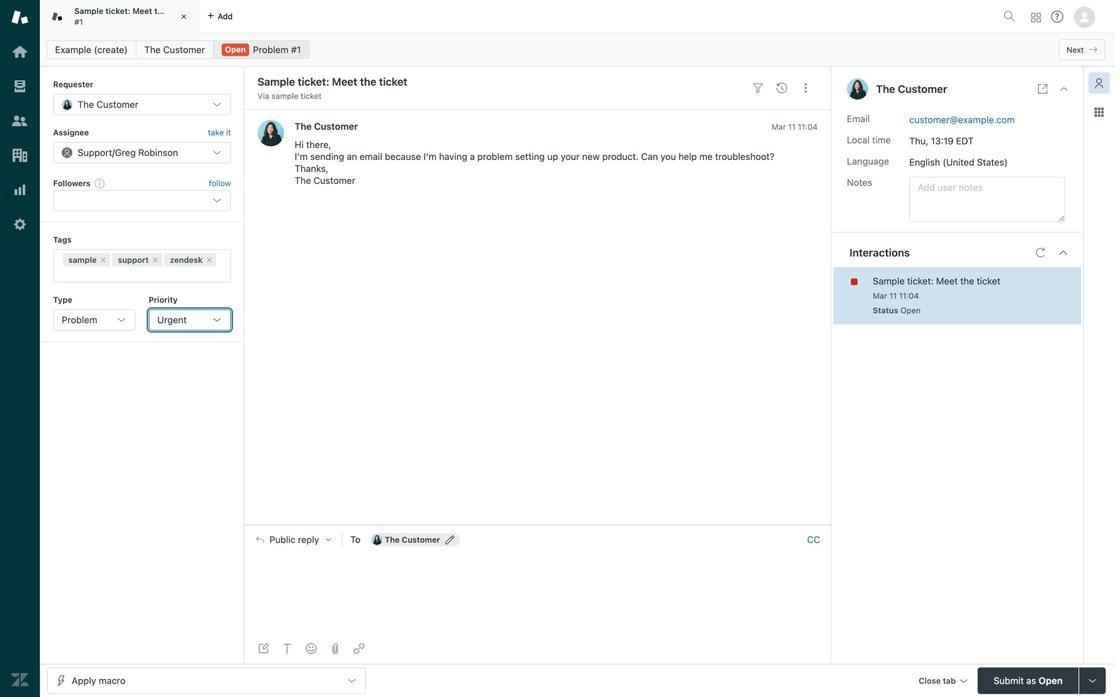 Task type: vqa. For each thing, say whether or not it's contained in the screenshot.
displays possible ticket submission types image on the right of page
no



Task type: describe. For each thing, give the bounding box(es) containing it.
avatar image
[[258, 120, 284, 146]]

hide composer image
[[533, 520, 543, 531]]

admin image
[[11, 216, 29, 233]]

format text image
[[282, 644, 293, 654]]

Mar 11 11:04 text field
[[873, 291, 920, 301]]

Subject field
[[255, 74, 744, 90]]

apps image
[[1094, 107, 1105, 118]]

ticket actions image
[[801, 83, 812, 93]]

views image
[[11, 78, 29, 95]]

edit user image
[[446, 535, 455, 545]]

draft mode image
[[258, 644, 269, 654]]

reporting image
[[11, 181, 29, 199]]

user image
[[847, 78, 869, 100]]

remove image
[[99, 256, 107, 264]]

organizations image
[[11, 147, 29, 164]]

main element
[[0, 0, 40, 697]]

tabs tab list
[[40, 0, 999, 33]]

filter image
[[753, 83, 764, 93]]



Task type: locate. For each thing, give the bounding box(es) containing it.
Mar 11 11:04 text field
[[772, 122, 818, 131]]

zendesk products image
[[1032, 13, 1041, 22]]

remove image
[[151, 256, 159, 264], [205, 256, 213, 264]]

close image
[[1059, 84, 1070, 94]]

zendesk image
[[11, 671, 29, 689]]

info on adding followers image
[[95, 178, 105, 189]]

zendesk support image
[[11, 9, 29, 26]]

secondary element
[[40, 37, 1116, 63]]

get help image
[[1052, 11, 1064, 23]]

customer@example.com image
[[372, 535, 382, 545]]

add link (cmd k) image
[[354, 644, 365, 654]]

events image
[[777, 83, 788, 93]]

customer context image
[[1094, 78, 1105, 88]]

1 remove image from the left
[[151, 256, 159, 264]]

insert emojis image
[[306, 644, 317, 654]]

1 horizontal spatial remove image
[[205, 256, 213, 264]]

add attachment image
[[330, 644, 341, 654]]

2 remove image from the left
[[205, 256, 213, 264]]

close image
[[177, 10, 191, 23]]

0 horizontal spatial remove image
[[151, 256, 159, 264]]

get started image
[[11, 43, 29, 60]]

view more details image
[[1038, 84, 1049, 94]]

customers image
[[11, 112, 29, 130]]

Add user notes text field
[[910, 177, 1066, 222]]

tab
[[40, 0, 199, 33]]



